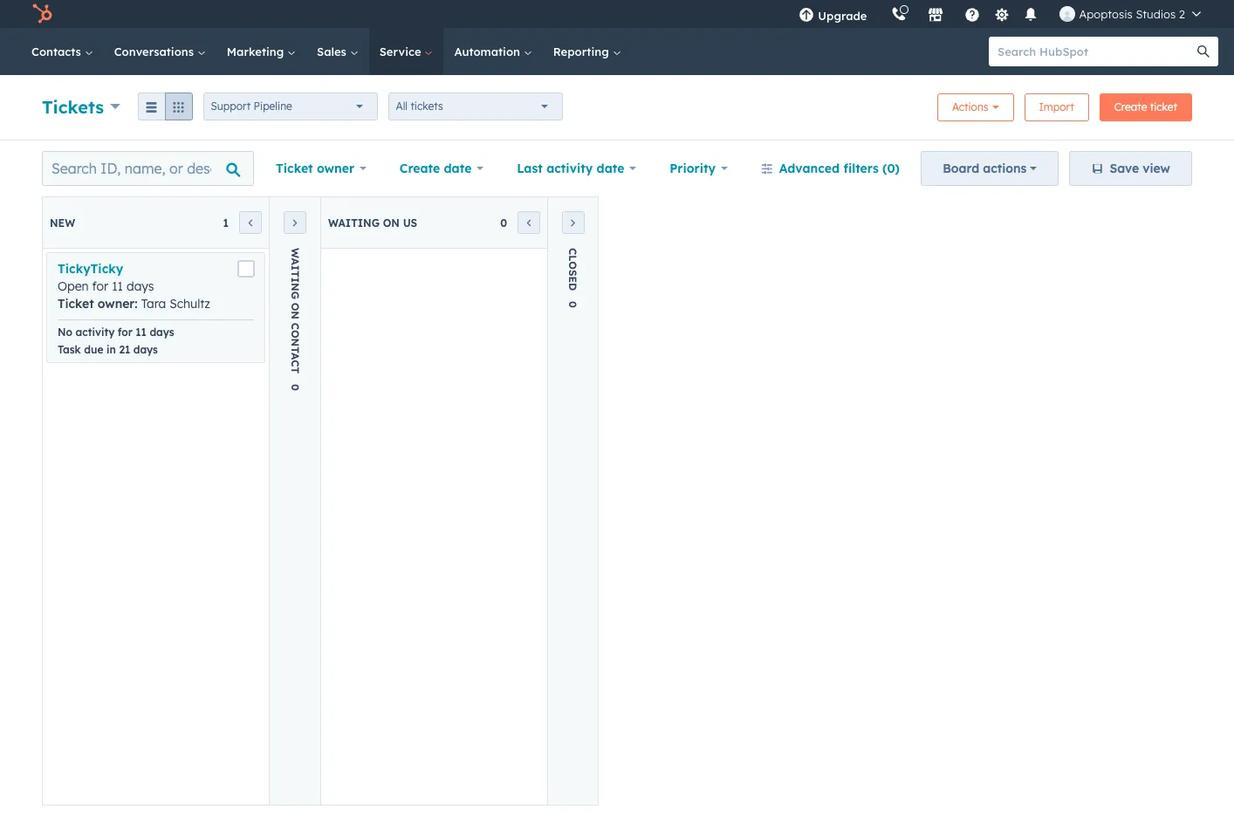 Task type: vqa. For each thing, say whether or not it's contained in the screenshot.
set in Time to first reply Set time to first reply standards for new tickets in this inbox.
no



Task type: locate. For each thing, give the bounding box(es) containing it.
board actions button
[[921, 151, 1059, 186]]

apoptosis studios 2 button
[[1050, 0, 1212, 28]]

activity
[[547, 161, 593, 176], [76, 326, 115, 339]]

tara
[[141, 296, 166, 312]]

1 vertical spatial for
[[118, 326, 133, 339]]

0 horizontal spatial owner
[[98, 296, 135, 312]]

date down the all tickets popup button
[[444, 161, 472, 176]]

0 horizontal spatial activity
[[76, 326, 115, 339]]

ticket down support pipeline popup button
[[276, 161, 313, 176]]

help button
[[958, 0, 988, 28]]

1 vertical spatial n
[[289, 311, 302, 319]]

days right 21
[[133, 343, 158, 356]]

0 horizontal spatial for
[[92, 278, 109, 294]]

2 vertical spatial n
[[289, 338, 302, 347]]

advanced
[[779, 161, 840, 176]]

ticket down open
[[58, 296, 94, 312]]

1 date from the left
[[444, 161, 472, 176]]

2 i from the top
[[289, 277, 302, 283]]

create inside "create date" popup button
[[400, 161, 440, 176]]

0 vertical spatial owner
[[317, 161, 354, 176]]

(0)
[[883, 161, 900, 176]]

0 vertical spatial t
[[289, 271, 302, 277]]

conversations link
[[104, 28, 216, 75]]

0 vertical spatial days
[[127, 278, 154, 294]]

0 vertical spatial a
[[289, 258, 302, 265]]

1 horizontal spatial create
[[1115, 100, 1147, 113]]

activity for last
[[547, 161, 593, 176]]

0
[[500, 216, 507, 229], [567, 301, 580, 308], [289, 384, 302, 391]]

11 inside the no activity for 11 days task due in 21 days
[[136, 326, 147, 339]]

contacts
[[31, 45, 84, 58]]

i
[[289, 265, 302, 271], [289, 277, 302, 283]]

0 horizontal spatial 11
[[112, 278, 123, 294]]

all
[[396, 100, 408, 113]]

contacts link
[[21, 28, 104, 75]]

pipeline
[[254, 100, 292, 113]]

1 vertical spatial activity
[[76, 326, 115, 339]]

21
[[119, 343, 130, 356]]

tickets banner
[[42, 88, 1193, 122]]

1 vertical spatial create
[[400, 161, 440, 176]]

0 vertical spatial create
[[1115, 100, 1147, 113]]

studios
[[1136, 7, 1176, 21]]

ticket owner
[[276, 161, 354, 176]]

create ticket
[[1115, 100, 1178, 113]]

date
[[444, 161, 472, 176], [597, 161, 625, 176]]

activity right last
[[547, 161, 593, 176]]

0 horizontal spatial ticket
[[58, 296, 94, 312]]

1 vertical spatial a
[[289, 353, 302, 360]]

owner
[[317, 161, 354, 176], [98, 296, 135, 312]]

search button
[[1189, 37, 1219, 66]]

create up 'us'
[[400, 161, 440, 176]]

:
[[135, 296, 138, 312]]

create inside create ticket button
[[1115, 100, 1147, 113]]

marketplaces button
[[918, 0, 955, 28]]

2
[[1179, 7, 1186, 21]]

actions
[[983, 161, 1027, 176]]

1 vertical spatial ticket
[[58, 296, 94, 312]]

hubspot link
[[21, 3, 65, 24]]

a down g
[[289, 353, 302, 360]]

ticket
[[276, 161, 313, 176], [58, 296, 94, 312]]

1 vertical spatial t
[[289, 347, 302, 353]]

menu item
[[880, 0, 883, 28]]

all tickets
[[396, 100, 443, 113]]

ticket inside popup button
[[276, 161, 313, 176]]

w
[[289, 248, 302, 258]]

1 horizontal spatial date
[[597, 161, 625, 176]]

0 vertical spatial activity
[[547, 161, 593, 176]]

for down tickyticky in the top left of the page
[[92, 278, 109, 294]]

c
[[289, 323, 302, 330], [289, 360, 302, 367]]

2 date from the left
[[597, 161, 625, 176]]

activity up due
[[76, 326, 115, 339]]

1 horizontal spatial 0
[[500, 216, 507, 229]]

2 vertical spatial days
[[133, 343, 158, 356]]

a
[[289, 258, 302, 265], [289, 353, 302, 360]]

create
[[1115, 100, 1147, 113], [400, 161, 440, 176]]

Search ID, name, or description search field
[[42, 151, 254, 186]]

t
[[289, 271, 302, 277], [289, 347, 302, 353], [289, 367, 302, 374]]

no activity for 11 days task due in 21 days
[[58, 326, 174, 356]]

tickets
[[42, 96, 104, 117]]

d
[[567, 283, 580, 291]]

create ticket button
[[1100, 93, 1193, 121]]

1 vertical spatial i
[[289, 277, 302, 283]]

11 down :
[[136, 326, 147, 339]]

0 vertical spatial i
[[289, 265, 302, 271]]

1 vertical spatial o
[[289, 303, 302, 311]]

create date button
[[388, 151, 495, 186]]

0 vertical spatial ticket
[[276, 161, 313, 176]]

0 horizontal spatial create
[[400, 161, 440, 176]]

support
[[211, 100, 251, 113]]

create for create ticket
[[1115, 100, 1147, 113]]

days
[[127, 278, 154, 294], [150, 326, 174, 339], [133, 343, 158, 356]]

owner inside open for 11 days ticket owner : tara schultz
[[98, 296, 135, 312]]

activity inside the no activity for 11 days task due in 21 days
[[76, 326, 115, 339]]

menu
[[787, 0, 1213, 28]]

open for 11 days ticket owner : tara schultz
[[58, 278, 210, 312]]

2 c from the top
[[289, 360, 302, 367]]

create left ticket
[[1115, 100, 1147, 113]]

0 horizontal spatial date
[[444, 161, 472, 176]]

date down tickets banner
[[597, 161, 625, 176]]

i up g
[[289, 277, 302, 283]]

1 horizontal spatial for
[[118, 326, 133, 339]]

open
[[58, 278, 89, 294]]

11
[[112, 278, 123, 294], [136, 326, 147, 339]]

marketing link
[[216, 28, 306, 75]]

a up g
[[289, 258, 302, 265]]

2 horizontal spatial 0
[[567, 301, 580, 308]]

for up 21
[[118, 326, 133, 339]]

automation link
[[444, 28, 543, 75]]

1 vertical spatial owner
[[98, 296, 135, 312]]

group
[[138, 93, 193, 120]]

0 for w
[[289, 384, 302, 391]]

notifications button
[[1017, 0, 1046, 28]]

on
[[383, 216, 400, 229]]

2 n from the top
[[289, 311, 302, 319]]

c
[[567, 248, 580, 255]]

create for create date
[[400, 161, 440, 176]]

n
[[289, 283, 302, 291], [289, 311, 302, 319], [289, 338, 302, 347]]

service
[[379, 45, 425, 58]]

0 vertical spatial n
[[289, 283, 302, 291]]

1 vertical spatial 11
[[136, 326, 147, 339]]

1 vertical spatial c
[[289, 360, 302, 367]]

days down "tara"
[[150, 326, 174, 339]]

in
[[107, 343, 116, 356]]

activity for no
[[76, 326, 115, 339]]

tickets button
[[42, 94, 120, 119]]

create date
[[400, 161, 472, 176]]

1 horizontal spatial ticket
[[276, 161, 313, 176]]

save
[[1110, 161, 1139, 176]]

for inside open for 11 days ticket owner : tara schultz
[[92, 278, 109, 294]]

i down w
[[289, 265, 302, 271]]

0 horizontal spatial 0
[[289, 384, 302, 391]]

1 vertical spatial 0
[[567, 301, 580, 308]]

automation
[[454, 45, 524, 58]]

tickyticky link
[[58, 261, 123, 277]]

c l o s e d
[[567, 248, 580, 291]]

owner up the no activity for 11 days task due in 21 days
[[98, 296, 135, 312]]

2 vertical spatial 0
[[289, 384, 302, 391]]

1 horizontal spatial owner
[[317, 161, 354, 176]]

advanced filters (0)
[[779, 161, 900, 176]]

activity inside popup button
[[547, 161, 593, 176]]

0 vertical spatial c
[[289, 323, 302, 330]]

last
[[517, 161, 543, 176]]

0 vertical spatial 11
[[112, 278, 123, 294]]

11 down tickyticky in the top left of the page
[[112, 278, 123, 294]]

days up :
[[127, 278, 154, 294]]

1 horizontal spatial activity
[[547, 161, 593, 176]]

2 vertical spatial t
[[289, 367, 302, 374]]

board
[[943, 161, 980, 176]]

apoptosis
[[1079, 7, 1133, 21]]

ticket
[[1150, 100, 1178, 113]]

service link
[[369, 28, 444, 75]]

1 horizontal spatial 11
[[136, 326, 147, 339]]

owner up waiting
[[317, 161, 354, 176]]

2 vertical spatial o
[[289, 330, 302, 338]]

0 vertical spatial for
[[92, 278, 109, 294]]

sales link
[[306, 28, 369, 75]]

waiting
[[328, 216, 380, 229]]

o
[[567, 261, 580, 270], [289, 303, 302, 311], [289, 330, 302, 338]]

import
[[1039, 100, 1074, 113]]



Task type: describe. For each thing, give the bounding box(es) containing it.
settings image
[[994, 7, 1010, 23]]

schultz
[[170, 296, 210, 312]]

priority button
[[658, 151, 739, 186]]

0 for c
[[567, 301, 580, 308]]

tickyticky
[[58, 261, 123, 277]]

board actions
[[943, 161, 1027, 176]]

settings link
[[991, 5, 1013, 23]]

3 n from the top
[[289, 338, 302, 347]]

Search HubSpot search field
[[989, 37, 1203, 66]]

marketing
[[227, 45, 287, 58]]

1 vertical spatial days
[[150, 326, 174, 339]]

actions
[[952, 100, 989, 113]]

3 t from the top
[[289, 367, 302, 374]]

owner inside popup button
[[317, 161, 354, 176]]

all tickets button
[[388, 93, 563, 120]]

1 t from the top
[[289, 271, 302, 277]]

tickets
[[411, 100, 443, 113]]

priority
[[670, 161, 716, 176]]

conversations
[[114, 45, 197, 58]]

waiting on us
[[328, 216, 417, 229]]

1
[[223, 216, 229, 229]]

no
[[58, 326, 73, 339]]

hubspot image
[[31, 3, 52, 24]]

1 i from the top
[[289, 265, 302, 271]]

for inside the no activity for 11 days task due in 21 days
[[118, 326, 133, 339]]

calling icon image
[[892, 7, 907, 23]]

filters
[[844, 161, 879, 176]]

1 a from the top
[[289, 258, 302, 265]]

marketplaces image
[[928, 8, 944, 24]]

days inside open for 11 days ticket owner : tara schultz
[[127, 278, 154, 294]]

reporting link
[[543, 28, 632, 75]]

last activity date button
[[506, 151, 648, 186]]

0 vertical spatial 0
[[500, 216, 507, 229]]

e
[[567, 276, 580, 283]]

support pipeline
[[211, 100, 292, 113]]

calling icon button
[[885, 3, 914, 25]]

save view
[[1110, 161, 1171, 176]]

import button
[[1025, 93, 1089, 121]]

menu containing apoptosis studios 2
[[787, 0, 1213, 28]]

g
[[289, 291, 302, 299]]

s
[[567, 270, 580, 276]]

1 n from the top
[[289, 283, 302, 291]]

advanced filters (0) button
[[750, 151, 911, 186]]

upgrade
[[818, 9, 867, 23]]

reporting
[[553, 45, 612, 58]]

ticket owner button
[[265, 151, 378, 186]]

ticket inside open for 11 days ticket owner : tara schultz
[[58, 296, 94, 312]]

upgrade image
[[799, 8, 815, 24]]

help image
[[965, 8, 981, 24]]

support pipeline button
[[203, 93, 378, 120]]

group inside tickets banner
[[138, 93, 193, 120]]

view
[[1143, 161, 1171, 176]]

actions button
[[938, 93, 1014, 121]]

2 a from the top
[[289, 353, 302, 360]]

0 vertical spatial o
[[567, 261, 580, 270]]

sales
[[317, 45, 350, 58]]

task
[[58, 343, 81, 356]]

apoptosis studios 2
[[1079, 7, 1186, 21]]

tara schultz image
[[1060, 6, 1076, 22]]

w a i t i n g o n c o n t a c t
[[289, 248, 302, 374]]

2 t from the top
[[289, 347, 302, 353]]

notifications image
[[1024, 8, 1039, 24]]

l
[[567, 255, 580, 261]]

us
[[403, 216, 417, 229]]

last activity date
[[517, 161, 625, 176]]

new
[[50, 216, 75, 229]]

search image
[[1198, 45, 1210, 58]]

due
[[84, 343, 103, 356]]

save view button
[[1070, 151, 1193, 186]]

11 inside open for 11 days ticket owner : tara schultz
[[112, 278, 123, 294]]

1 c from the top
[[289, 323, 302, 330]]



